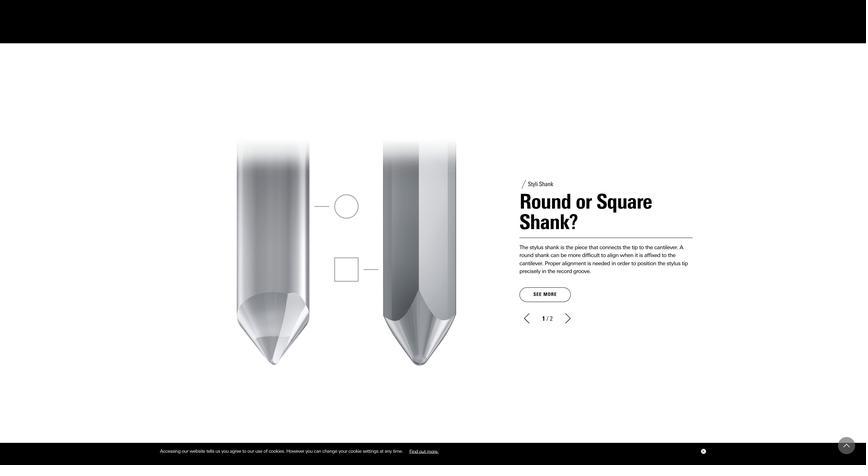 Task type: describe. For each thing, give the bounding box(es) containing it.
of
[[264, 449, 267, 454]]

agree
[[230, 449, 241, 454]]

the down proper
[[548, 268, 555, 275]]

see more button
[[519, 288, 571, 302]]

1 you from the left
[[221, 449, 229, 454]]

previous slide image
[[522, 314, 532, 324]]

find
[[409, 449, 418, 454]]

needed
[[592, 260, 610, 267]]

any
[[385, 449, 392, 454]]

time.
[[393, 449, 403, 454]]

your
[[338, 449, 347, 454]]

shank
[[539, 181, 553, 188]]

see more
[[533, 292, 557, 298]]

the up when
[[623, 244, 630, 251]]

2 our from the left
[[247, 449, 254, 454]]

connects
[[599, 244, 621, 251]]

see
[[533, 292, 542, 298]]

the right affixed on the right
[[668, 252, 675, 259]]

cookies.
[[269, 449, 285, 454]]

alignment
[[562, 260, 586, 267]]

use
[[255, 449, 262, 454]]

to right agree
[[242, 449, 246, 454]]

arrow up image
[[844, 443, 850, 449]]

align
[[607, 252, 619, 259]]

1 / 2
[[542, 316, 553, 323]]

tells
[[206, 449, 214, 454]]

styli shank
[[528, 181, 553, 188]]

settings
[[363, 449, 378, 454]]

the up the more
[[566, 244, 573, 251]]

accessing our website tells us you agree to our use of cookies. however you can change your cookie settings at any time.
[[160, 449, 404, 454]]

difficult
[[582, 252, 600, 259]]

0 horizontal spatial in
[[542, 268, 546, 275]]

round
[[519, 252, 534, 259]]

round
[[519, 189, 571, 214]]

to down "it"
[[631, 260, 636, 267]]

more
[[543, 292, 557, 298]]

change
[[322, 449, 337, 454]]

0 vertical spatial in
[[612, 260, 616, 267]]

website
[[190, 449, 205, 454]]

when
[[620, 252, 633, 259]]

position
[[637, 260, 656, 267]]

however
[[286, 449, 304, 454]]

piece
[[575, 244, 587, 251]]

to up needed
[[601, 252, 606, 259]]

0 horizontal spatial stylus
[[530, 244, 543, 251]]

1 vertical spatial shank
[[535, 252, 549, 259]]



Task type: vqa. For each thing, say whether or not it's contained in the screenshot.
2nd our
yes



Task type: locate. For each thing, give the bounding box(es) containing it.
or
[[576, 189, 592, 214]]

you right however in the left bottom of the page
[[305, 449, 313, 454]]

1 vertical spatial cantilever.
[[519, 260, 543, 267]]

cantilever. left a
[[654, 244, 678, 251]]

0 vertical spatial tip
[[632, 244, 638, 251]]

in down align
[[612, 260, 616, 267]]

at
[[380, 449, 383, 454]]

shank
[[545, 244, 559, 251], [535, 252, 549, 259]]

proper
[[545, 260, 561, 267]]

styli
[[528, 181, 538, 188]]

2
[[550, 316, 553, 323]]

1 horizontal spatial can
[[551, 252, 559, 259]]

groove.
[[573, 268, 591, 275]]

stylus right the the in the bottom right of the page
[[530, 244, 543, 251]]

1 vertical spatial stylus
[[667, 260, 680, 267]]

is right "it"
[[639, 252, 643, 259]]

record
[[557, 268, 572, 275]]

is down 'difficult'
[[587, 260, 591, 267]]

more.
[[427, 449, 439, 454]]

to up position
[[639, 244, 644, 251]]

it
[[635, 252, 638, 259]]

1 horizontal spatial in
[[612, 260, 616, 267]]

can inside the stylus shank is the piece that connects the tip to the cantilever. a round shank can be more difficult to align when it is affixed to the cantilever. proper alignment is needed in order to position the stylus tip precisely in the record groove.
[[551, 252, 559, 259]]

2 you from the left
[[305, 449, 313, 454]]

to
[[639, 244, 644, 251], [601, 252, 606, 259], [662, 252, 666, 259], [631, 260, 636, 267], [242, 449, 246, 454]]

more
[[568, 252, 581, 259]]

0 vertical spatial stylus
[[530, 244, 543, 251]]

cross image
[[702, 451, 704, 453]]

1 horizontal spatial cantilever.
[[654, 244, 678, 251]]

accessing
[[160, 449, 181, 454]]

0 horizontal spatial is
[[560, 244, 564, 251]]

2 vertical spatial is
[[587, 260, 591, 267]]

/
[[547, 316, 549, 323]]

1 our from the left
[[182, 449, 188, 454]]

be
[[561, 252, 567, 259]]

is
[[560, 244, 564, 251], [639, 252, 643, 259], [587, 260, 591, 267]]

find out more. link
[[404, 446, 444, 457]]

our left use
[[247, 449, 254, 454]]

out
[[419, 449, 426, 454]]

tip
[[632, 244, 638, 251], [682, 260, 688, 267]]

next slide image
[[563, 314, 573, 324]]

1 vertical spatial tip
[[682, 260, 688, 267]]

can up proper
[[551, 252, 559, 259]]

precisely
[[519, 268, 540, 275]]

us
[[215, 449, 220, 454]]

stylus
[[530, 244, 543, 251], [667, 260, 680, 267]]

1 horizontal spatial stylus
[[667, 260, 680, 267]]

the
[[519, 244, 528, 251]]

you right us
[[221, 449, 229, 454]]

that
[[589, 244, 598, 251]]

our left website
[[182, 449, 188, 454]]

square
[[597, 189, 652, 214]]

the down affixed on the right
[[658, 260, 665, 267]]

to right affixed on the right
[[662, 252, 666, 259]]

0 horizontal spatial can
[[314, 449, 321, 454]]

2 horizontal spatial is
[[639, 252, 643, 259]]

tip up "it"
[[632, 244, 638, 251]]

tip down a
[[682, 260, 688, 267]]

cantilever. up precisely
[[519, 260, 543, 267]]

is up be
[[560, 244, 564, 251]]

0 vertical spatial shank
[[545, 244, 559, 251]]

can left change at the left bottom of the page
[[314, 449, 321, 454]]

0 vertical spatial cantilever.
[[654, 244, 678, 251]]

1 horizontal spatial is
[[587, 260, 591, 267]]

our
[[182, 449, 188, 454], [247, 449, 254, 454]]

round or square shank?
[[519, 189, 652, 234]]

cookie
[[348, 449, 362, 454]]

1 vertical spatial is
[[639, 252, 643, 259]]

1 vertical spatial can
[[314, 449, 321, 454]]

1
[[542, 316, 545, 323]]

affixed
[[644, 252, 660, 259]]

the
[[566, 244, 573, 251], [623, 244, 630, 251], [645, 244, 653, 251], [668, 252, 675, 259], [658, 260, 665, 267], [548, 268, 555, 275]]

order
[[617, 260, 630, 267]]

shank?
[[519, 210, 578, 234]]

1 horizontal spatial tip
[[682, 260, 688, 267]]

1 horizontal spatial our
[[247, 449, 254, 454]]

0 horizontal spatial tip
[[632, 244, 638, 251]]

can
[[551, 252, 559, 259], [314, 449, 321, 454]]

find out more.
[[409, 449, 439, 454]]

a
[[680, 244, 683, 251]]

0 horizontal spatial you
[[221, 449, 229, 454]]

in down proper
[[542, 268, 546, 275]]

the up affixed on the right
[[645, 244, 653, 251]]

you
[[221, 449, 229, 454], [305, 449, 313, 454]]

cantilever.
[[654, 244, 678, 251], [519, 260, 543, 267]]

in
[[612, 260, 616, 267], [542, 268, 546, 275]]

0 horizontal spatial our
[[182, 449, 188, 454]]

stylus down a
[[667, 260, 680, 267]]

the stylus shank is the piece that connects the tip to the cantilever. a round shank can be more difficult to align when it is affixed to the cantilever. proper alignment is needed in order to position the stylus tip precisely in the record groove.
[[519, 244, 688, 275]]

0 horizontal spatial cantilever.
[[519, 260, 543, 267]]

1 horizontal spatial you
[[305, 449, 313, 454]]

0 vertical spatial can
[[551, 252, 559, 259]]

1 vertical spatial in
[[542, 268, 546, 275]]

0 vertical spatial is
[[560, 244, 564, 251]]



